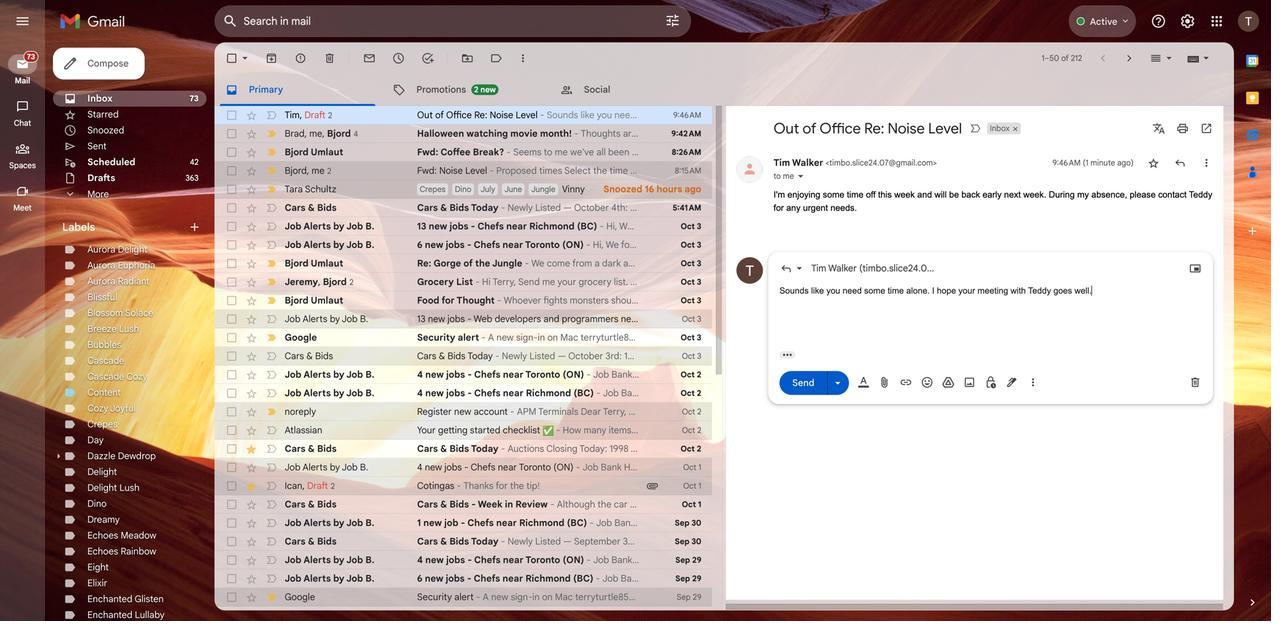 Task type: vqa. For each thing, say whether or not it's contained in the screenshot.
Shawn
no



Task type: locate. For each thing, give the bounding box(es) containing it.
cars & bids today - for oct 3
[[417, 350, 502, 362]]

sep for security alert -
[[677, 593, 691, 602]]

1 echoes from the top
[[87, 530, 118, 542]]

send right the terry,
[[519, 276, 540, 288]]

1 horizontal spatial re:
[[475, 109, 488, 121]]

1 vertical spatial sep 29
[[676, 574, 702, 584]]

18 row from the top
[[215, 421, 712, 440]]

1 vertical spatial 6
[[417, 573, 423, 585]]

4 new jobs - chefs near toronto (on) - up the 4 new jobs - chefs near richmond (bc) -
[[417, 369, 594, 381]]

delight up the euphoria
[[118, 244, 148, 255]]

tim up the like
[[812, 263, 827, 274]]

mail heading
[[0, 76, 45, 86]]

snoozed left 16
[[604, 183, 643, 195]]

28 row from the top
[[215, 607, 712, 621]]

9:46 am left (1
[[1053, 158, 1081, 168]]

0 horizontal spatial level
[[466, 165, 488, 177]]

grocery
[[417, 276, 454, 288]]

>
[[934, 158, 938, 168]]

oct 3 for 6 new jobs - chefs near toronto (on) -
[[681, 240, 702, 250]]

4 cars & bids today - from the top
[[417, 536, 508, 548]]

near up the 4 new jobs - chefs near richmond (bc) -
[[503, 369, 524, 381]]

9:46 am inside cell
[[1053, 158, 1081, 168]]

0 vertical spatial 6
[[417, 239, 423, 251]]

0 vertical spatial dino
[[455, 184, 472, 194]]

alert down 6 new jobs - chefs near richmond (bc) -
[[455, 592, 474, 603]]

0 vertical spatial teddy
[[1190, 190, 1213, 200]]

1 horizontal spatial send
[[793, 377, 815, 389]]

2 echoes from the top
[[87, 546, 118, 557]]

minute
[[1091, 158, 1116, 168]]

0 vertical spatial inbox
[[87, 93, 113, 104]]

not important switch
[[265, 201, 278, 215], [265, 220, 278, 233], [265, 238, 278, 252], [265, 313, 278, 326], [265, 350, 278, 363], [265, 368, 278, 382], [265, 387, 278, 400], [265, 424, 278, 437], [265, 443, 278, 456], [265, 461, 278, 474], [265, 480, 278, 493], [265, 498, 278, 511], [265, 517, 278, 530], [265, 535, 278, 548], [265, 554, 278, 567]]

1 for cars & bids - week in review -
[[698, 500, 702, 510]]

new inside tab
[[481, 85, 496, 95]]

toronto up the 4 new jobs - chefs near richmond (bc) -
[[526, 369, 561, 381]]

4 new jobs - chefs near toronto (on) - up thanks
[[417, 462, 583, 473]]

0 vertical spatial umlaut
[[311, 146, 344, 158]]

richmond for 13 new jobs - chefs near richmond (bc)
[[530, 221, 575, 232]]

like
[[812, 286, 825, 296]]

2 not important switch from the top
[[265, 220, 278, 233]]

29 for (bc)
[[693, 574, 702, 584]]

19 row from the top
[[215, 440, 712, 458]]

tim for tim walker < timbo.slice24.07@gmail.com >
[[774, 157, 791, 169]]

google for oct 3
[[285, 332, 317, 343]]

insert signature image
[[1006, 376, 1019, 389]]

14 not important switch from the top
[[265, 535, 278, 548]]

1 horizontal spatial some
[[865, 286, 886, 296]]

1 vertical spatial google
[[285, 592, 315, 603]]

out of office re: noise level main content
[[215, 42, 1235, 621]]

10 row from the top
[[215, 273, 712, 291]]

1 bjord umlaut from the top
[[285, 146, 344, 158]]

tim for tim , draft 2
[[285, 109, 300, 121]]

walker for (timbo.slice24.0...
[[829, 263, 857, 274]]

1 vertical spatial inbox
[[990, 124, 1010, 133]]

richmond for 6 new jobs - chefs near richmond (bc)
[[526, 573, 571, 585]]

1 vertical spatial snoozed
[[604, 183, 643, 195]]

1 horizontal spatial dino
[[455, 184, 472, 194]]

of up list
[[464, 258, 473, 269]]

1 security alert - from the top
[[417, 332, 488, 343]]

1 horizontal spatial 9:46 am
[[1053, 158, 1081, 168]]

aurora delight link
[[87, 244, 148, 255]]

cars & bids
[[285, 202, 337, 214], [285, 350, 333, 362], [285, 443, 337, 455], [285, 499, 337, 510], [285, 536, 337, 548]]

draft for tim
[[305, 109, 326, 121]]

umlaut down brad , me , bjord 4 at the left top of the page
[[311, 146, 344, 158]]

search in mail image
[[219, 9, 242, 33]]

0 horizontal spatial the
[[475, 258, 491, 269]]

discard draft ‪(⌘⇧d)‬ image
[[1189, 376, 1203, 389]]

1 vertical spatial time
[[888, 286, 904, 296]]

1 vertical spatial fwd:
[[417, 165, 437, 177]]

alone.
[[907, 286, 930, 296]]

week
[[478, 499, 503, 510]]

fwd: noise level -
[[417, 165, 497, 177]]

sep 30 for cars & bids today -
[[675, 537, 702, 547]]

jungle down 6 new jobs - chefs near toronto (on) -
[[492, 258, 523, 269]]

office up <
[[820, 119, 861, 138]]

2 horizontal spatial re:
[[865, 119, 885, 138]]

1 6 from the top
[[417, 239, 423, 251]]

1 vertical spatial teddy
[[1029, 286, 1052, 296]]

4 new jobs - chefs near toronto (on) - for sep 29
[[417, 554, 594, 566]]

1 enchanted from the top
[[87, 594, 133, 605]]

0 horizontal spatial jungle
[[492, 258, 523, 269]]

near down list.
[[621, 313, 640, 325]]

0 vertical spatial walker
[[793, 157, 824, 169]]

google for sep 29
[[285, 592, 315, 603]]

0 horizontal spatial and
[[544, 313, 560, 325]]

drafts
[[87, 172, 115, 184]]

of up show details image
[[803, 119, 817, 138]]

time left alone.
[[888, 286, 904, 296]]

0 vertical spatial cascade
[[87, 355, 124, 367]]

cars
[[285, 202, 306, 214], [417, 202, 438, 214], [285, 350, 304, 362], [417, 350, 437, 362], [285, 443, 306, 455], [417, 443, 438, 455], [285, 499, 306, 510], [417, 499, 438, 510], [285, 536, 306, 548], [417, 536, 438, 548]]

3 4 new jobs - chefs near toronto (on) - from the top
[[417, 554, 594, 566]]

row containing brad
[[215, 125, 712, 143]]

cars & bids today - down web
[[417, 350, 502, 362]]

2 vertical spatial 29
[[693, 593, 702, 602]]

bjord umlaut up jeremy , bjord 2
[[285, 258, 344, 269]]

noise up halloween watching movie month! -
[[490, 109, 514, 121]]

9:46 am up "9:42 am"
[[674, 110, 702, 120]]

ago
[[685, 183, 702, 195]]

(1
[[1083, 158, 1089, 168]]

0 vertical spatial 30
[[692, 518, 702, 528]]

crepes inside row
[[420, 184, 446, 194]]

1 vertical spatial security
[[417, 592, 452, 603]]

spaces heading
[[0, 160, 45, 171]]

sep
[[675, 518, 690, 528], [675, 537, 690, 547], [676, 555, 691, 565], [676, 574, 691, 584], [677, 593, 691, 602]]

(bc) for 1 new job - chefs near richmond (bc)
[[567, 517, 588, 529]]

walker up you
[[829, 263, 857, 274]]

0 horizontal spatial 73
[[27, 52, 35, 61]]

fwd: for fwd: noise level -
[[417, 165, 437, 177]]

0 horizontal spatial snoozed
[[87, 125, 124, 136]]

and left will
[[918, 190, 933, 200]]

for right food
[[442, 295, 455, 306]]

0 vertical spatial tim
[[285, 109, 300, 121]]

11 not important switch from the top
[[265, 480, 278, 493]]

1 vertical spatial crepes
[[87, 419, 118, 430]]

0 vertical spatial sep 29
[[676, 555, 702, 565]]

cascade link
[[87, 355, 124, 367]]

during
[[1049, 190, 1075, 200]]

aurora down aurora delight link
[[87, 260, 116, 271]]

(on) for oct 2
[[563, 369, 585, 381]]

0 vertical spatial lush
[[119, 323, 139, 335]]

1 horizontal spatial inbox
[[990, 124, 1010, 133]]

(on) for sep 29
[[563, 554, 585, 566]]

1 4 new jobs - chefs near toronto (on) - from the top
[[417, 369, 594, 381]]

delight down delight link
[[87, 482, 117, 494]]

2 row from the top
[[215, 125, 712, 143]]

4 new jobs - chefs near toronto (on) - for oct 1
[[417, 462, 583, 473]]

sep for 1 new job - chefs near richmond (bc) -
[[675, 518, 690, 528]]

toronto for oct 1
[[519, 462, 551, 473]]

snoozed for 'snoozed' link
[[87, 125, 124, 136]]

1 vertical spatial tim
[[774, 157, 791, 169]]

0 horizontal spatial teddy
[[1029, 286, 1052, 296]]

1 fwd: from the top
[[417, 146, 439, 158]]

0 vertical spatial crepes
[[420, 184, 446, 194]]

more
[[87, 188, 109, 200]]

back
[[962, 190, 981, 200]]

me down the tim , draft 2
[[309, 128, 322, 139]]

1 horizontal spatial out
[[774, 119, 800, 138]]

cars & bids today - down job
[[417, 536, 508, 548]]

8 not important switch from the top
[[265, 424, 278, 437]]

0 vertical spatial time
[[847, 190, 864, 200]]

your left grocery at the left of the page
[[558, 276, 577, 288]]

labels image
[[490, 52, 503, 65]]

0 vertical spatial some
[[823, 190, 845, 200]]

9 row from the top
[[215, 254, 712, 273]]

1 horizontal spatial noise
[[490, 109, 514, 121]]

1 horizontal spatial and
[[918, 190, 933, 200]]

re: for out of office re: noise level -
[[475, 109, 488, 121]]

1 row from the top
[[215, 106, 712, 125]]

13 down food
[[417, 313, 426, 325]]

delete image
[[323, 52, 337, 65]]

bjord umlaut for fwd: coffee break?
[[285, 146, 344, 158]]

mark as unread image
[[363, 52, 376, 65]]

send down show trimmed content image
[[793, 377, 815, 389]]

2 umlaut from the top
[[311, 258, 344, 269]]

today down "july"
[[471, 202, 499, 214]]

0 vertical spatial the
[[475, 258, 491, 269]]

0 vertical spatial google
[[285, 332, 317, 343]]

for
[[774, 203, 784, 213], [442, 295, 455, 306], [496, 480, 508, 492]]

25 row from the top
[[215, 551, 712, 570]]

7 job alerts by job b. from the top
[[285, 517, 375, 529]]

some up needs.
[[823, 190, 845, 200]]

settings image
[[1180, 13, 1196, 29]]

time inside i'm enjoying some time off this week and will be back early next week. during my absence, please contact teddy for any urgent needs.
[[847, 190, 864, 200]]

insert emoji ‪(⌘⇧2)‬ image
[[921, 376, 934, 389]]

1 vertical spatial cozy
[[87, 403, 108, 414]]

jungle
[[532, 184, 556, 194], [492, 258, 523, 269]]

tab list
[[1235, 42, 1272, 574], [215, 74, 1235, 106]]

3 for grocery list - hi terry, send me your grocery list. thanks, jer
[[697, 277, 702, 287]]

1 aurora from the top
[[87, 244, 116, 255]]

level
[[516, 109, 538, 121], [929, 119, 963, 138], [466, 165, 488, 177]]

more options image
[[1030, 376, 1038, 389]]

0 vertical spatial alert
[[458, 332, 479, 343]]

oct 3 for cars & bids today -
[[682, 351, 702, 361]]

42
[[190, 157, 199, 167]]

re: up grocery
[[417, 258, 432, 269]]

security alert - down web
[[417, 332, 488, 343]]

3 cars & bids from the top
[[285, 443, 337, 455]]

cozy inside cozy joyful crepes day dazzle dewdrop delight delight lush dino dreamy echoes meadow echoes rainbow eight
[[87, 403, 108, 414]]

2 cars & bids today - from the top
[[417, 350, 502, 362]]

2 sep 30 from the top
[[675, 537, 702, 547]]

bjord umlaut
[[285, 146, 344, 158], [285, 258, 344, 269], [285, 295, 344, 306]]

re: gorge of the jungle -
[[417, 258, 532, 269]]

inbox link
[[87, 93, 113, 104]]

6
[[417, 239, 423, 251], [417, 573, 423, 585]]

snoozed down starred
[[87, 125, 124, 136]]

today down started
[[471, 443, 499, 455]]

toronto down 13 new jobs - chefs near richmond (bc) -
[[525, 239, 560, 251]]

noise for out of office re: noise level -
[[490, 109, 514, 121]]

1 horizontal spatial office
[[820, 119, 861, 138]]

to
[[774, 171, 781, 181]]

1 vertical spatial the
[[510, 480, 524, 492]]

echoes up eight link
[[87, 546, 118, 557]]

crepes inside cozy joyful crepes day dazzle dewdrop delight delight lush dino dreamy echoes meadow echoes rainbow eight
[[87, 419, 118, 430]]

5 cars & bids from the top
[[285, 536, 337, 548]]

dino down fwd: noise level -
[[455, 184, 472, 194]]

3 important according to google magic. switch from the top
[[265, 276, 278, 289]]

1 horizontal spatial jungle
[[532, 184, 556, 194]]

bjord umlaut up bjord , me 2 on the top
[[285, 146, 344, 158]]

enchanted down enchanted glisten link
[[87, 609, 133, 621]]

20 row from the top
[[215, 458, 712, 477]]

oct 3 for 13 new jobs - chefs near richmond (bc) -
[[681, 222, 702, 232]]

oct 2 for cars & bids today -
[[681, 444, 702, 454]]

0 vertical spatial draft
[[305, 109, 326, 121]]

0 horizontal spatial send
[[519, 276, 540, 288]]

inbox
[[87, 93, 113, 104], [990, 124, 1010, 133]]

12 not important switch from the top
[[265, 498, 278, 511]]

2 inside bjord , me 2
[[327, 166, 332, 176]]

26 row from the top
[[215, 570, 712, 588]]

(bc) for 13 new jobs - chefs near richmond (bc)
[[577, 221, 598, 232]]

0 vertical spatial enchanted
[[87, 594, 133, 605]]

1 security from the top
[[417, 332, 456, 343]]

draft up brad , me , bjord 4 at the left top of the page
[[305, 109, 326, 121]]

1 vertical spatial umlaut
[[311, 258, 344, 269]]

1 vertical spatial send
[[793, 377, 815, 389]]

2 4 new jobs - chefs near toronto (on) - from the top
[[417, 462, 583, 473]]

0 horizontal spatial office
[[446, 109, 472, 121]]

inbox inside 'button'
[[990, 124, 1010, 133]]

lush
[[119, 323, 139, 335], [119, 482, 140, 494]]

time inside text box
[[888, 286, 904, 296]]

re: for out of office re: noise level
[[865, 119, 885, 138]]

8 row from the top
[[215, 236, 712, 254]]

cozy joyful link
[[87, 403, 136, 414]]

0 vertical spatial 9:46 am
[[674, 110, 702, 120]]

0 vertical spatial 4 new jobs - chefs near toronto (on) -
[[417, 369, 594, 381]]

enchanted down "elixir"
[[87, 594, 133, 605]]

13 not important switch from the top
[[265, 517, 278, 530]]

2 vertical spatial for
[[496, 480, 508, 492]]

snooze image
[[392, 52, 405, 65]]

3 for 6 new jobs - chefs near toronto (on) -
[[697, 240, 702, 250]]

cozy up crepes link at the left of the page
[[87, 403, 108, 414]]

ican
[[285, 480, 303, 492]]

2 inside jeremy , bjord 2
[[350, 277, 354, 287]]

1 vertical spatial walker
[[829, 263, 857, 274]]

office
[[446, 109, 472, 121], [820, 119, 861, 138]]

blossom
[[87, 307, 123, 319]]

security
[[417, 332, 456, 343], [417, 592, 452, 603]]

4 new jobs - chefs near toronto (on) - for oct 2
[[417, 369, 594, 381]]

1 google from the top
[[285, 332, 317, 343]]

tim up to me on the top right
[[774, 157, 791, 169]]

aurora delight aurora euphoria aurora radiant blissful blossom solace breeze lush bubbles cascade cascade cozy
[[87, 244, 155, 383]]

week.
[[1024, 190, 1047, 200]]

getting
[[438, 425, 468, 436]]

delight
[[118, 244, 148, 255], [87, 466, 117, 478], [87, 482, 117, 494]]

add to tasks image
[[421, 52, 435, 65]]

1 vertical spatial echoes
[[87, 546, 118, 557]]

1 vertical spatial 29
[[693, 574, 702, 584]]

draft
[[305, 109, 326, 121], [307, 480, 328, 492]]

support image
[[1151, 13, 1167, 29]]

1 13 from the top
[[417, 221, 427, 232]]

mail
[[15, 76, 30, 86]]

5 important according to google magic. switch from the top
[[265, 331, 278, 344]]

near down 13 new jobs - chefs near richmond (bc) -
[[503, 239, 523, 251]]

noise down coffee
[[439, 165, 463, 177]]

(bc) for 6 new jobs - chefs near richmond (bc)
[[573, 573, 594, 585]]

your
[[558, 276, 577, 288], [959, 286, 976, 296]]

0 vertical spatial oct 1
[[684, 463, 702, 473]]

73 up 42
[[190, 94, 199, 104]]

toggle split pane mode image
[[1150, 52, 1163, 65]]

17 row from the top
[[215, 403, 712, 421]]

0 horizontal spatial crepes
[[87, 419, 118, 430]]

7 not important switch from the top
[[265, 387, 278, 400]]

2 enchanted from the top
[[87, 609, 133, 621]]

4 new jobs - chefs near toronto (on) - up 6 new jobs - chefs near richmond (bc) -
[[417, 554, 594, 566]]

near down 1 new job - chefs near richmond (bc) -
[[503, 573, 523, 585]]

alert
[[458, 332, 479, 343], [455, 592, 474, 603]]

starred link
[[87, 109, 119, 120]]

out for out of office re: noise level
[[774, 119, 800, 138]]

chefs
[[478, 221, 504, 232], [474, 239, 500, 251], [474, 369, 501, 381], [474, 388, 501, 399], [471, 462, 496, 473], [468, 517, 494, 529], [474, 554, 501, 566], [474, 573, 500, 585]]

dino inside 'out of office re: noise level' main content
[[455, 184, 472, 194]]

alert down web
[[458, 332, 479, 343]]

crepes down fwd: noise level -
[[420, 184, 446, 194]]

noise up timbo.slice24.07@gmail.com
[[888, 119, 925, 138]]

1 horizontal spatial your
[[959, 286, 976, 296]]

12 row from the top
[[215, 310, 712, 329]]

fwd: for fwd: coffee break? -
[[417, 146, 439, 158]]

3 umlaut from the top
[[311, 295, 344, 306]]

crepes up day
[[87, 419, 118, 430]]

3 bjord umlaut from the top
[[285, 295, 344, 306]]

the
[[475, 258, 491, 269], [510, 480, 524, 492]]

2 inside tab
[[474, 85, 479, 95]]

richmond
[[530, 221, 575, 232], [526, 388, 572, 399], [519, 517, 565, 529], [526, 573, 571, 585]]

snoozed
[[87, 125, 124, 136], [604, 183, 643, 195]]

toronto up 6 new jobs - chefs near richmond (bc) -
[[526, 554, 561, 566]]

gorge
[[434, 258, 461, 269]]

near up 6 new jobs - chefs near richmond (bc) -
[[503, 554, 524, 566]]

2 important according to google magic. switch from the top
[[265, 183, 278, 196]]

1 vertical spatial 30
[[692, 537, 702, 547]]

4 for 15th not important switch from the top
[[417, 554, 423, 566]]

archive image
[[265, 52, 278, 65]]

today
[[471, 202, 499, 214], [468, 350, 493, 362], [471, 443, 499, 455], [471, 536, 499, 548]]

snoozed inside 'out of office re: noise level' main content
[[604, 183, 643, 195]]

inbox button
[[988, 123, 1012, 134]]

15 not important switch from the top
[[265, 554, 278, 567]]

0 horizontal spatial tim
[[285, 109, 300, 121]]

account
[[474, 406, 508, 418]]

me
[[309, 128, 322, 139], [312, 165, 325, 176], [783, 171, 795, 181], [542, 276, 555, 288]]

inbox for inbox 'button'
[[990, 124, 1010, 133]]

1 vertical spatial some
[[865, 286, 886, 296]]

echoes down dreamy
[[87, 530, 118, 542]]

13 for 13 new jobs - chefs near richmond (bc) -
[[417, 221, 427, 232]]

july
[[481, 184, 496, 194]]

5 row from the top
[[215, 180, 712, 199]]

for inside i'm enjoying some time off this week and will be back early next week. during my absence, please contact teddy for any urgent needs.
[[774, 203, 784, 213]]

and right developers
[[544, 313, 560, 325]]

2 horizontal spatial tim
[[812, 263, 827, 274]]

2 vertical spatial aurora
[[87, 276, 116, 287]]

meet
[[13, 203, 32, 213]]

4 important according to google magic. switch from the top
[[265, 294, 278, 307]]

73 up mail heading
[[27, 52, 35, 61]]

dino up dreamy
[[87, 498, 107, 510]]

cars & bids today - for sep 30
[[417, 536, 508, 548]]

chefs up the 4 new jobs - chefs near richmond (bc) -
[[474, 369, 501, 381]]

row containing ican
[[215, 477, 712, 496]]

important according to google magic. switch for google
[[265, 331, 278, 344]]

29 for (on)
[[693, 555, 702, 565]]

21 row from the top
[[215, 477, 712, 496]]

0 horizontal spatial some
[[823, 190, 845, 200]]

1 horizontal spatial crepes
[[420, 184, 446, 194]]

some down tim walker (timbo.slice24.0...
[[865, 286, 886, 296]]

1 horizontal spatial teddy
[[1190, 190, 1213, 200]]

0 horizontal spatial dino
[[87, 498, 107, 510]]

level down fwd: coffee break? -
[[466, 165, 488, 177]]

your inside text box
[[959, 286, 976, 296]]

umlaut up jeremy , bjord 2
[[311, 258, 344, 269]]

aurora euphoria link
[[87, 260, 155, 271]]

will
[[935, 190, 947, 200]]

promotions
[[417, 84, 466, 95]]

type of response image
[[780, 262, 793, 275]]

0 vertical spatial send
[[519, 276, 540, 288]]

jobs inside 13 new jobs - web developers and programmers  near toronto (on) link
[[448, 313, 465, 325]]

2 job alerts by job b. from the top
[[285, 239, 375, 251]]

2 vertical spatial umlaut
[[311, 295, 344, 306]]

1 new job - chefs near richmond (bc) -
[[417, 517, 597, 529]]

1 vertical spatial 73
[[190, 94, 199, 104]]

fri, sep 29, 2023, 9:14 am element
[[676, 609, 702, 621]]

30 for cars & bids today -
[[692, 537, 702, 547]]

not starred image
[[1148, 156, 1161, 170]]

1 cascade from the top
[[87, 355, 124, 367]]

0 vertical spatial aurora
[[87, 244, 116, 255]]

important according to google magic. switch for bjord umlaut
[[265, 294, 278, 307]]

toronto for oct 3
[[525, 239, 560, 251]]

jeremy , bjord 2
[[285, 276, 354, 288]]

and inside 13 new jobs - web developers and programmers  near toronto (on) link
[[544, 313, 560, 325]]

chefs down 1 new job - chefs near richmond (bc) -
[[474, 573, 500, 585]]

&
[[308, 202, 315, 214], [441, 202, 447, 214], [307, 350, 313, 362], [439, 350, 445, 362], [308, 443, 315, 455], [441, 443, 447, 455], [308, 499, 315, 510], [441, 499, 447, 510], [308, 536, 315, 548], [441, 536, 447, 548]]

1 vertical spatial jungle
[[492, 258, 523, 269]]

send inside button
[[793, 377, 815, 389]]

dazzle dewdrop link
[[87, 450, 156, 462]]

crepes
[[420, 184, 446, 194], [87, 419, 118, 430]]

sep for 6 new jobs - chefs near richmond (bc) -
[[676, 574, 691, 584]]

schultz
[[305, 183, 337, 195]]

9 job alerts by job b. from the top
[[285, 573, 375, 585]]

walker up show details image
[[793, 157, 824, 169]]

1 vertical spatial delight
[[87, 466, 117, 478]]

4 row from the top
[[215, 162, 712, 180]]

promotions, 2 new messages, tab
[[382, 74, 549, 106]]

3 for food for thought -
[[697, 296, 702, 306]]

2 vertical spatial oct 1
[[682, 500, 702, 510]]

13 new jobs - web developers and programmers  near toronto (on)
[[417, 313, 697, 325]]

1 vertical spatial draft
[[307, 480, 328, 492]]

1 cars & bids today - from the top
[[417, 202, 508, 214]]

1 vertical spatial sep 30
[[675, 537, 702, 547]]

level up >
[[929, 119, 963, 138]]

chefs down 'cars & bids - week in review -'
[[468, 517, 494, 529]]

chefs up thanks
[[471, 462, 496, 473]]

1 vertical spatial lush
[[119, 482, 140, 494]]

oct 3 for re: gorge of the jungle -
[[681, 259, 702, 269]]

2 cars & bids from the top
[[285, 350, 333, 362]]

None checkbox
[[225, 109, 238, 122], [225, 146, 238, 159], [225, 572, 238, 586], [225, 609, 238, 621], [225, 109, 238, 122], [225, 146, 238, 159], [225, 572, 238, 586], [225, 609, 238, 621]]

watching
[[467, 128, 508, 139]]

bjord umlaut down jeremy , bjord 2
[[285, 295, 344, 306]]

2 vertical spatial 4 new jobs - chefs near toronto (on) -
[[417, 554, 594, 566]]

13 up grocery
[[417, 221, 427, 232]]

cars & bids today - down getting
[[417, 443, 508, 455]]

meet heading
[[0, 203, 45, 213]]

4 for ninth not important switch from the bottom
[[417, 388, 423, 399]]

hi
[[482, 276, 491, 288]]

out up halloween
[[417, 109, 433, 121]]

review
[[516, 499, 548, 510]]

social tab
[[550, 74, 717, 106]]

cozy up joyful
[[126, 371, 148, 383]]

3 aurora from the top
[[87, 276, 116, 287]]

and
[[918, 190, 933, 200], [544, 313, 560, 325]]

near up account
[[503, 388, 524, 399]]

food
[[417, 295, 440, 306]]

1 vertical spatial cascade
[[87, 371, 124, 383]]

4 cars & bids from the top
[[285, 499, 337, 510]]

lush down the 'blossom solace' link
[[119, 323, 139, 335]]

1 horizontal spatial walker
[[829, 263, 857, 274]]

level for out of office re: noise level
[[929, 119, 963, 138]]

level for out of office re: noise level -
[[516, 109, 538, 121]]

security for oct 3
[[417, 332, 456, 343]]

more image
[[517, 52, 530, 65]]

1 vertical spatial and
[[544, 313, 560, 325]]

insert photo image
[[964, 376, 977, 389]]

and inside i'm enjoying some time off this week and will be back early next week. during my absence, please contact teddy for any urgent needs.
[[918, 190, 933, 200]]

row
[[215, 106, 712, 125], [215, 125, 712, 143], [215, 143, 712, 162], [215, 162, 712, 180], [215, 180, 712, 199], [215, 199, 712, 217], [215, 217, 712, 236], [215, 236, 712, 254], [215, 254, 712, 273], [215, 273, 712, 291], [215, 291, 712, 310], [215, 310, 712, 329], [215, 329, 712, 347], [215, 347, 712, 366], [215, 366, 712, 384], [215, 384, 712, 403], [215, 403, 712, 421], [215, 421, 712, 440], [215, 440, 712, 458], [215, 458, 712, 477], [215, 477, 712, 496], [215, 496, 712, 514], [215, 514, 712, 533], [215, 533, 712, 551], [215, 551, 712, 570], [215, 570, 712, 588], [215, 588, 712, 607], [215, 607, 712, 621]]

212
[[1071, 53, 1083, 63]]

1 vertical spatial aurora
[[87, 260, 116, 271]]

scheduled
[[87, 156, 136, 168]]

row containing jeremy
[[215, 273, 712, 291]]

important according to google magic. switch
[[265, 164, 278, 178], [265, 183, 278, 196], [265, 276, 278, 289], [265, 294, 278, 307], [265, 331, 278, 344], [265, 405, 278, 419]]

show trimmed content image
[[780, 351, 796, 359]]

re: up watching
[[475, 109, 488, 121]]

oct 3 for food for thought -
[[681, 296, 702, 306]]

walker
[[793, 157, 824, 169], [829, 263, 857, 274]]

echoes rainbow link
[[87, 546, 156, 557]]

security for sep 29
[[417, 592, 452, 603]]

2 inside the tim , draft 2
[[328, 110, 332, 120]]

1 vertical spatial security alert -
[[417, 592, 483, 603]]

lush inside the aurora delight aurora euphoria aurora radiant blissful blossom solace breeze lush bubbles cascade cascade cozy
[[119, 323, 139, 335]]

1 sep 30 from the top
[[675, 518, 702, 528]]

3 not important switch from the top
[[265, 238, 278, 252]]

0 vertical spatial 73
[[27, 52, 35, 61]]

enchanted lullaby link
[[87, 609, 165, 621]]

13 for 13 new jobs - web developers and programmers  near toronto (on)
[[417, 313, 426, 325]]

navigation
[[0, 42, 46, 621]]

sep 29
[[676, 555, 702, 565], [676, 574, 702, 584], [677, 593, 702, 602]]

2 bjord umlaut from the top
[[285, 258, 344, 269]]

bjord right "jeremy"
[[323, 276, 347, 288]]

1 vertical spatial enchanted
[[87, 609, 133, 621]]

oct 1 for -
[[682, 500, 702, 510]]

cascade down bubbles
[[87, 355, 124, 367]]

row containing bjord
[[215, 162, 712, 180]]

you
[[827, 286, 841, 296]]

0 vertical spatial security
[[417, 332, 456, 343]]

for down i'm
[[774, 203, 784, 213]]

2 6 from the top
[[417, 573, 423, 585]]

11 row from the top
[[215, 291, 712, 310]]

blissful link
[[87, 291, 117, 303]]

toronto up tip!
[[519, 462, 551, 473]]

sent
[[87, 140, 107, 152]]

2 fwd: from the top
[[417, 165, 437, 177]]

sounds like you need some time alone. i hope your meeting with teddy goes well.
[[780, 286, 1092, 296]]

0 vertical spatial bjord umlaut
[[285, 146, 344, 158]]

1 umlaut from the top
[[311, 146, 344, 158]]

draft right ican
[[307, 480, 328, 492]]

some inside i'm enjoying some time off this week and will be back early next week. during my absence, please contact teddy for any urgent needs.
[[823, 190, 845, 200]]

1 30 from the top
[[692, 518, 702, 528]]

3 cars & bids today - from the top
[[417, 443, 508, 455]]

2 security alert - from the top
[[417, 592, 483, 603]]

2 google from the top
[[285, 592, 315, 603]]

- inside 13 new jobs - web developers and programmers  near toronto (on) link
[[468, 313, 472, 325]]

cascade down cascade link at the bottom
[[87, 371, 124, 383]]

2 30 from the top
[[692, 537, 702, 547]]

0 horizontal spatial time
[[847, 190, 864, 200]]

me right to
[[783, 171, 795, 181]]

for up in
[[496, 480, 508, 492]]

2 security from the top
[[417, 592, 452, 603]]

None checkbox
[[225, 52, 238, 65], [225, 127, 238, 140], [225, 591, 238, 604], [225, 52, 238, 65], [225, 127, 238, 140], [225, 591, 238, 604]]

labels heading
[[62, 221, 188, 234]]

6 important according to google magic. switch from the top
[[265, 405, 278, 419]]

2 vertical spatial sep 29
[[677, 593, 702, 602]]

oct 3 for security alert -
[[681, 333, 702, 343]]

the up hi
[[475, 258, 491, 269]]



Task type: describe. For each thing, give the bounding box(es) containing it.
ago)
[[1118, 158, 1134, 168]]

23 row from the top
[[215, 514, 712, 533]]

cars & bids for 3
[[285, 350, 333, 362]]

navigation containing mail
[[0, 42, 46, 621]]

delight lush link
[[87, 482, 140, 494]]

24 row from the top
[[215, 533, 712, 551]]

toronto down thanks,
[[642, 313, 674, 325]]

3 row from the top
[[215, 143, 712, 162]]

advanced search options image
[[660, 7, 686, 34]]

, for brad
[[305, 128, 307, 139]]

eight
[[87, 562, 109, 573]]

to me
[[774, 171, 795, 181]]

enchanted for enchanted lullaby
[[87, 609, 133, 621]]

10 not important switch from the top
[[265, 461, 278, 474]]

toggle confidential mode image
[[985, 376, 998, 389]]

inbox for inbox link
[[87, 93, 113, 104]]

row containing atlassian
[[215, 421, 712, 440]]

i'm enjoying some time off this week and will be back early next week. during my absence, please contact teddy for any urgent needs.
[[774, 190, 1213, 213]]

chat heading
[[0, 118, 45, 129]]

<
[[826, 158, 830, 168]]

cars & bids for 1
[[285, 499, 337, 510]]

important according to google magic. switch for noreply
[[265, 405, 278, 419]]

row containing tim
[[215, 106, 712, 125]]

more button
[[53, 186, 207, 202]]

bjord up tara
[[285, 165, 307, 176]]

cars & bids for 2
[[285, 443, 337, 455]]

bubbles link
[[87, 339, 122, 351]]

select input tool image
[[1203, 53, 1211, 63]]

15 row from the top
[[215, 366, 712, 384]]

teddy inside text box
[[1029, 286, 1052, 296]]

today for sep 30
[[471, 536, 499, 548]]

drafts link
[[87, 172, 115, 184]]

out of office re: noise level
[[774, 119, 963, 138]]

out of office re: noise level -
[[417, 109, 547, 121]]

3 job alerts by job b. from the top
[[285, 313, 368, 325]]

insert files using drive image
[[942, 376, 956, 389]]

1 not important switch from the top
[[265, 201, 278, 215]]

more send options image
[[832, 376, 845, 390]]

tim , draft 2
[[285, 109, 332, 121]]

goes
[[1054, 286, 1073, 296]]

bjord , me 2
[[285, 165, 332, 176]]

Search in mail search field
[[215, 5, 692, 37]]

fwd: coffee break? -
[[417, 146, 514, 158]]

6 for 6 new jobs - chefs near toronto (on) -
[[417, 239, 423, 251]]

, for ican
[[303, 480, 305, 492]]

2 inside ican , draft 2
[[331, 481, 335, 491]]

bjord umlaut for food for thought
[[285, 295, 344, 306]]

4 for sixth not important switch
[[417, 369, 423, 381]]

1 vertical spatial oct 1
[[684, 481, 702, 491]]

30 for 1 new job - chefs near richmond (bc) -
[[692, 518, 702, 528]]

rainbow
[[121, 546, 156, 557]]

73 link
[[8, 51, 38, 74]]

oct 1 for (on)
[[684, 463, 702, 473]]

office for out of office re: noise level -
[[446, 109, 472, 121]]

labels
[[62, 221, 95, 234]]

1 horizontal spatial the
[[510, 480, 524, 492]]

9:46 am (1 minute ago) cell
[[1053, 156, 1134, 170]]

chefs up 6 new jobs - chefs near richmond (bc) -
[[474, 554, 501, 566]]

✅ image
[[543, 426, 554, 437]]

dazzle
[[87, 450, 116, 462]]

50
[[1050, 53, 1060, 63]]

timbo.slice24.07@gmail.com
[[830, 158, 934, 168]]

4 job alerts by job b. from the top
[[285, 369, 375, 381]]

richmond for 1 new job - chefs near richmond (bc)
[[519, 517, 565, 529]]

8 job alerts by job b. from the top
[[285, 554, 375, 566]]

started
[[470, 425, 501, 436]]

important mainly because it was sent directly to you. switch
[[265, 257, 278, 270]]

dino inside cozy joyful crepes day dazzle dewdrop delight delight lush dino dreamy echoes meadow echoes rainbow eight
[[87, 498, 107, 510]]

today for oct 3
[[468, 350, 493, 362]]

5 job alerts by job b. from the top
[[285, 388, 375, 399]]

73 inside navigation
[[27, 52, 35, 61]]

bjord down "jeremy"
[[285, 295, 309, 306]]

4 new jobs - chefs near richmond (bc) -
[[417, 388, 603, 399]]

terry,
[[493, 276, 516, 288]]

lush inside cozy joyful crepes day dazzle dewdrop delight delight lush dino dreamy echoes meadow echoes rainbow eight
[[119, 482, 140, 494]]

snoozed for snoozed 16 hours ago
[[604, 183, 643, 195]]

bjord up "jeremy"
[[285, 258, 309, 269]]

22 row from the top
[[215, 496, 712, 514]]

1 for 4 new jobs - chefs near toronto (on) -
[[699, 463, 702, 473]]

crepes link
[[87, 419, 118, 430]]

tim walker (timbo.slice24.0...
[[812, 263, 935, 274]]

row containing tara schultz
[[215, 180, 712, 199]]

5:41 am
[[673, 203, 702, 213]]

movie
[[511, 128, 538, 139]]

3 for cars & bids today -
[[698, 351, 702, 361]]

4 inside brad , me , bjord 4
[[354, 129, 358, 139]]

show details image
[[797, 172, 805, 180]]

i'm
[[774, 190, 786, 200]]

next
[[1005, 190, 1021, 200]]

sent link
[[87, 140, 107, 152]]

tim walker cell
[[774, 157, 938, 169]]

3 for security alert -
[[697, 333, 702, 343]]

breeze lush link
[[87, 323, 139, 335]]

elixir link
[[87, 578, 107, 589]]

(timbo.slice24.0...
[[860, 263, 935, 274]]

tab list containing primary
[[215, 74, 1235, 106]]

important according to google magic. switch for tara schultz
[[265, 183, 278, 196]]

meeting
[[978, 286, 1009, 296]]

alert for sep
[[455, 592, 474, 603]]

(on) for oct 1
[[554, 462, 574, 473]]

atlassian
[[285, 425, 323, 436]]

me up the 'schultz'
[[312, 165, 325, 176]]

urgent
[[804, 203, 829, 213]]

send button
[[780, 371, 828, 395]]

scheduled link
[[87, 156, 136, 168]]

toronto for sep 29
[[526, 554, 561, 566]]

cozy inside the aurora delight aurora euphoria aurora radiant blissful blossom solace breeze lush bubbles cascade cascade cozy
[[126, 371, 148, 383]]

teddy inside i'm enjoying some time off this week and will be back early next week. during my absence, please contact teddy for any urgent needs.
[[1190, 190, 1213, 200]]

grocery list - hi terry, send me your grocery list. thanks, jer
[[417, 276, 679, 288]]

6 job alerts by job b. from the top
[[285, 462, 368, 473]]

Message Body text field
[[780, 285, 1203, 341]]

lullaby
[[135, 609, 165, 621]]

1 50 of 212
[[1042, 53, 1083, 63]]

register new account -
[[417, 406, 517, 418]]

move to image
[[461, 52, 474, 65]]

enchanted glisten
[[87, 594, 164, 605]]

, for jeremy
[[318, 276, 321, 288]]

near up 6 new jobs - chefs near toronto (on) -
[[507, 221, 527, 232]]

27 row from the top
[[215, 588, 712, 607]]

bjord down 'brad'
[[285, 146, 309, 158]]

8:15 am
[[675, 166, 702, 176]]

oct 3 for grocery list - hi terry, send me your grocery list. thanks, jer
[[681, 277, 702, 287]]

today for 5:41 am
[[471, 202, 499, 214]]

snoozed link
[[87, 125, 124, 136]]

chefs up 6 new jobs - chefs near toronto (on) -
[[478, 221, 504, 232]]

gmail image
[[60, 8, 132, 34]]

dreamy link
[[87, 514, 120, 526]]

cars & bids for 30
[[285, 536, 337, 548]]

chefs up account
[[474, 388, 501, 399]]

3 for re: gorge of the jungle -
[[697, 259, 702, 269]]

programmers
[[562, 313, 619, 325]]

cascade cozy link
[[87, 371, 148, 383]]

1 important according to google magic. switch from the top
[[265, 164, 278, 178]]

4 not important switch from the top
[[265, 313, 278, 326]]

2 new
[[474, 85, 496, 95]]

day link
[[87, 435, 104, 446]]

compose button
[[53, 48, 145, 79]]

enchanted for enchanted glisten
[[87, 594, 133, 605]]

sep for cars & bids today -
[[675, 537, 690, 547]]

some inside text box
[[865, 286, 886, 296]]

cars & bids today - for 5:41 am
[[417, 202, 508, 214]]

0 horizontal spatial re:
[[417, 258, 432, 269]]

brad , me , bjord 4
[[285, 128, 358, 139]]

this
[[879, 190, 892, 200]]

3 for 13 new jobs - chefs near richmond (bc) -
[[697, 222, 702, 232]]

16 row from the top
[[215, 384, 712, 403]]

me up 13 new jobs - web developers and programmers  near toronto (on)
[[542, 276, 555, 288]]

16
[[645, 183, 655, 195]]

primary tab
[[215, 74, 381, 106]]

sep for 4 new jobs - chefs near toronto (on) -
[[676, 555, 691, 565]]

6 not important switch from the top
[[265, 368, 278, 382]]

list.
[[614, 276, 629, 288]]

near down in
[[496, 517, 517, 529]]

dreamy
[[87, 514, 120, 526]]

5 not important switch from the top
[[265, 350, 278, 363]]

report spam image
[[294, 52, 307, 65]]

month!
[[540, 128, 572, 139]]

cotingas - thanks for the tip!
[[417, 480, 540, 492]]

has attachment image
[[646, 480, 659, 493]]

tim for tim walker (timbo.slice24.0...
[[812, 263, 827, 274]]

cozy joyful crepes day dazzle dewdrop delight delight lush dino dreamy echoes meadow echoes rainbow eight
[[87, 403, 156, 573]]

cars & bids - week in review -
[[417, 499, 557, 510]]

1 job alerts by job b. from the top
[[285, 221, 375, 232]]

richmond for 4 new jobs - chefs near richmond (bc)
[[526, 388, 572, 399]]

halloween watching movie month! -
[[417, 128, 581, 139]]

starred
[[87, 109, 119, 120]]

umlaut for re:
[[311, 258, 344, 269]]

0 horizontal spatial noise
[[439, 165, 463, 177]]

umlaut for fwd:
[[311, 146, 344, 158]]

jer
[[665, 276, 679, 288]]

9:46 am for 9:46 am (1 minute ago)
[[1053, 158, 1081, 168]]

draft for ican
[[307, 480, 328, 492]]

cars & bids today - for oct 2
[[417, 443, 508, 455]]

ican , draft 2
[[285, 480, 335, 492]]

content
[[87, 387, 121, 398]]

oct 2 for 4 new jobs - chefs near toronto (on) -
[[681, 370, 702, 380]]

register
[[417, 406, 452, 418]]

eight link
[[87, 562, 109, 573]]

9 not important switch from the top
[[265, 443, 278, 456]]

2 aurora from the top
[[87, 260, 116, 271]]

needs.
[[831, 203, 858, 213]]

1 horizontal spatial for
[[496, 480, 508, 492]]

Not starred checkbox
[[1148, 156, 1161, 170]]

walker for <
[[793, 157, 824, 169]]

security alert - for sep 29
[[417, 592, 483, 603]]

sep 30 for 1 new job - chefs near richmond (bc) -
[[675, 518, 702, 528]]

13 row from the top
[[215, 329, 712, 347]]

older image
[[1123, 52, 1137, 65]]

2 cascade from the top
[[87, 371, 124, 383]]

oct 2 for 4 new jobs - chefs near richmond (bc) -
[[681, 389, 702, 398]]

Search in mail text field
[[244, 15, 628, 28]]

1 horizontal spatial 73
[[190, 94, 199, 104]]

0 horizontal spatial for
[[442, 295, 455, 306]]

2 vertical spatial delight
[[87, 482, 117, 494]]

be
[[950, 190, 960, 200]]

of right 50 in the top right of the page
[[1062, 53, 1069, 63]]

, for tim
[[300, 109, 302, 121]]

bjord down the tim , draft 2
[[327, 128, 351, 139]]

your
[[417, 425, 436, 436]]

chefs up re: gorge of the jungle -
[[474, 239, 500, 251]]

noise for out of office re: noise level
[[888, 119, 925, 138]]

umlaut for food
[[311, 295, 344, 306]]

main menu image
[[15, 13, 30, 29]]

13 new jobs - chefs near richmond (bc) -
[[417, 221, 607, 232]]

oct 2 for register new account -
[[682, 407, 702, 417]]

alert for oct
[[458, 332, 479, 343]]

cotingas
[[417, 480, 455, 492]]

bjord umlaut for re: gorge of the jungle
[[285, 258, 344, 269]]

blissful
[[87, 291, 117, 303]]

attach files image
[[879, 376, 892, 389]]

security alert - for oct 3
[[417, 332, 488, 343]]

sounds
[[780, 286, 809, 296]]

coffee
[[441, 146, 471, 158]]

7 row from the top
[[215, 217, 712, 236]]

contact
[[1159, 190, 1187, 200]]

9:46 am for 9:46 am
[[674, 110, 702, 120]]

near up cotingas - thanks for the tip!
[[498, 462, 517, 473]]

(on) for oct 3
[[563, 239, 584, 251]]

6 row from the top
[[215, 199, 712, 217]]

toronto for oct 2
[[526, 369, 561, 381]]

primary
[[249, 84, 283, 95]]

snoozed 16 hours ago
[[604, 183, 702, 195]]

row containing noreply
[[215, 403, 712, 421]]

list
[[457, 276, 473, 288]]

0 horizontal spatial your
[[558, 276, 577, 288]]

1 cars & bids from the top
[[285, 202, 337, 214]]

of up halloween
[[435, 109, 444, 121]]

1 for cotingas - thanks for the tip!
[[699, 481, 702, 491]]

6 for 6 new jobs - chefs near richmond (bc) -
[[417, 573, 423, 585]]

out for out of office re: noise level -
[[417, 109, 433, 121]]

, for bjord
[[307, 165, 309, 176]]

delight inside the aurora delight aurora euphoria aurora radiant blissful blossom solace breeze lush bubbles cascade cascade cozy
[[118, 244, 148, 255]]

(bc) for 4 new jobs - chefs near richmond (bc)
[[574, 388, 594, 399]]

14 row from the top
[[215, 347, 712, 366]]

insert link ‪(⌘k)‬ image
[[900, 376, 913, 389]]

meadow
[[121, 530, 156, 542]]

enchanted glisten link
[[87, 594, 164, 605]]

aurora radiant link
[[87, 276, 150, 287]]

office for out of office re: noise level
[[820, 119, 861, 138]]



